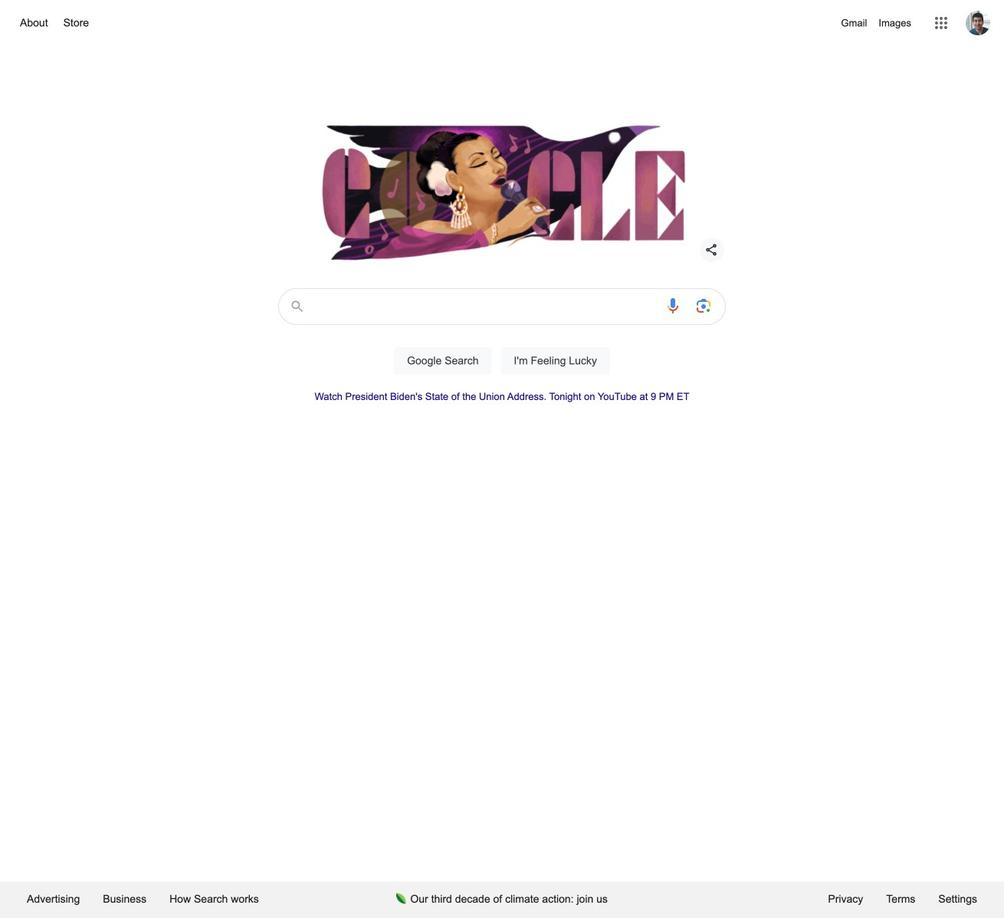 Task type: vqa. For each thing, say whether or not it's contained in the screenshot.
search box
yes



Task type: locate. For each thing, give the bounding box(es) containing it.
lola beltrán's 92nd birthday image
[[311, 115, 694, 268]]

None search field
[[15, 284, 989, 393]]



Task type: describe. For each thing, give the bounding box(es) containing it.
search by image image
[[695, 297, 713, 315]]

search by voice image
[[664, 297, 683, 315]]



